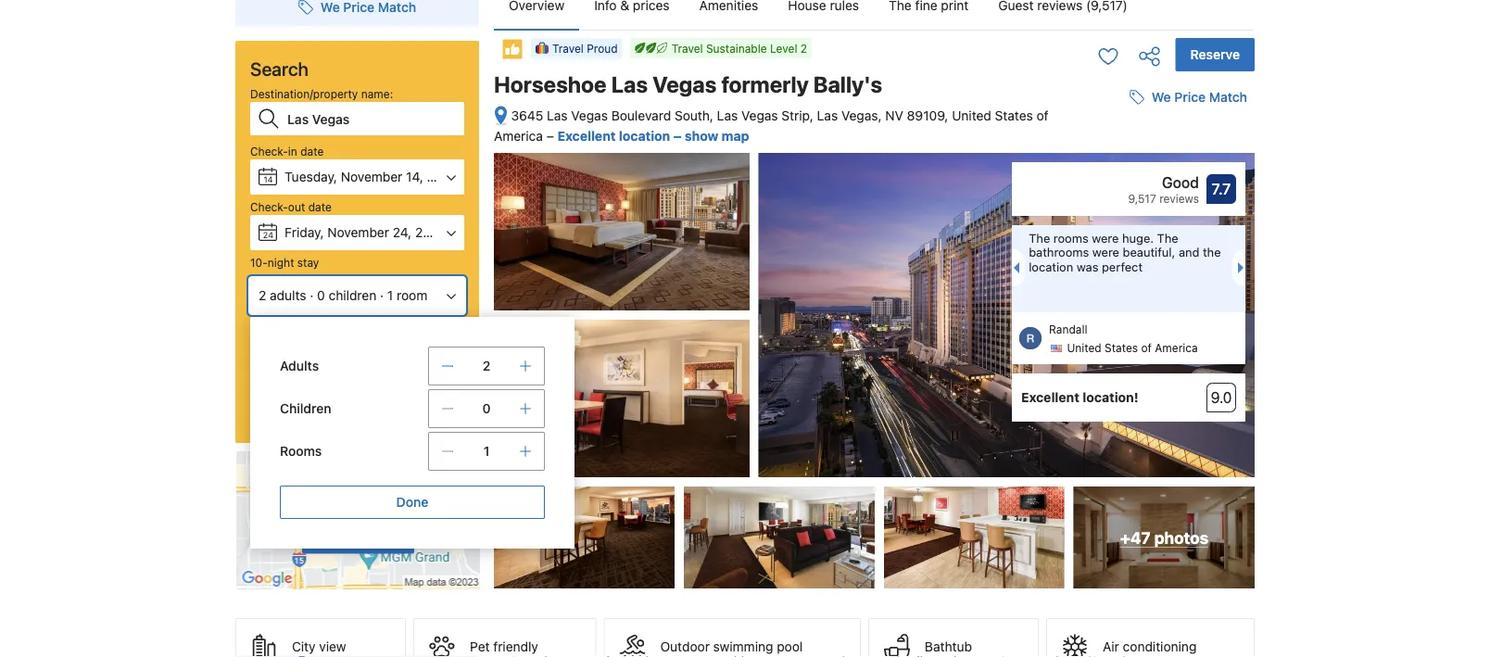 Task type: describe. For each thing, give the bounding box(es) containing it.
friday, november 24, 2023
[[285, 225, 447, 240]]

friendly
[[493, 639, 538, 654]]

boulevard
[[611, 108, 671, 123]]

location inside the rooms were huge. the bathrooms were beautiful, and the location was perfect
[[1029, 260, 1073, 274]]

search inside "button"
[[334, 390, 381, 407]]

1 horizontal spatial united
[[1067, 342, 1102, 355]]

89109,
[[907, 108, 948, 123]]

good
[[1162, 174, 1199, 191]]

2023 for friday, november 24, 2023
[[415, 225, 447, 240]]

2 for 2
[[483, 358, 490, 373]]

america inside 3645 las vegas boulevard south, las vegas strip, las vegas, nv 89109, united states of america
[[494, 128, 543, 143]]

i'm traveling for work
[[267, 350, 377, 363]]

pet friendly
[[470, 639, 538, 654]]

1 horizontal spatial of
[[1141, 342, 1152, 355]]

1 horizontal spatial 0
[[482, 401, 491, 416]]

excellent location – show map button
[[557, 128, 749, 143]]

0 horizontal spatial excellent
[[557, 128, 616, 143]]

out
[[288, 200, 305, 213]]

las right the 3645
[[547, 108, 568, 123]]

2 horizontal spatial vegas
[[741, 108, 778, 123]]

november for tuesday,
[[341, 169, 402, 184]]

7.7
[[1212, 180, 1231, 198]]

2 horizontal spatial 2
[[800, 42, 807, 55]]

click to open map view image
[[494, 105, 508, 127]]

city
[[292, 639, 316, 654]]

nv
[[885, 108, 903, 123]]

done button
[[280, 486, 545, 519]]

1 the from the left
[[1029, 231, 1050, 245]]

0 horizontal spatial location
[[619, 128, 670, 143]]

we price match button
[[1122, 81, 1255, 114]]

search section
[[228, 0, 575, 590]]

2023 for tuesday, november 14, 2023
[[427, 169, 458, 184]]

conditioning
[[1123, 639, 1197, 654]]

3645
[[511, 108, 543, 123]]

&
[[338, 326, 346, 339]]

city view button
[[235, 618, 406, 657]]

14
[[264, 174, 273, 184]]

children
[[329, 288, 377, 303]]

1 horizontal spatial excellent
[[1021, 390, 1080, 405]]

air
[[1103, 639, 1119, 654]]

the
[[1203, 245, 1221, 259]]

destination/property name:
[[250, 87, 393, 100]]

reserve
[[1191, 47, 1240, 62]]

map
[[722, 128, 749, 143]]

rooms
[[1054, 231, 1089, 245]]

air conditioning
[[1103, 639, 1197, 654]]

level
[[770, 42, 797, 55]]

friday,
[[285, 225, 324, 240]]

pool
[[777, 639, 803, 654]]

pet friendly button
[[413, 618, 596, 657]]

10-
[[250, 256, 268, 269]]

good 9,517 reviews
[[1128, 174, 1199, 205]]

scored 7.7 element
[[1207, 174, 1236, 204]]

states inside 3645 las vegas boulevard south, las vegas strip, las vegas, nv 89109, united states of america
[[995, 108, 1033, 123]]

las right strip,
[[817, 108, 838, 123]]

night
[[268, 256, 294, 269]]

1 were from the top
[[1092, 231, 1119, 245]]

pet
[[470, 639, 490, 654]]

adults
[[270, 288, 306, 303]]

2 for 2 adults · 0 children · 1 room
[[259, 288, 266, 303]]

we
[[1152, 90, 1171, 105]]

bathrooms
[[1029, 245, 1089, 259]]

and
[[1179, 245, 1200, 259]]

2 adults · 0 children · 1 room
[[259, 288, 427, 303]]

photos
[[1154, 528, 1209, 547]]

destination/property
[[250, 87, 358, 100]]

beautiful,
[[1123, 245, 1175, 259]]

randall
[[1049, 323, 1088, 336]]

0 inside button
[[317, 288, 325, 303]]

united states of america
[[1067, 342, 1198, 355]]

show
[[685, 128, 718, 143]]

was
[[1077, 260, 1099, 274]]

vegas,
[[841, 108, 882, 123]]

check-out date
[[250, 200, 332, 213]]

excellent location!
[[1021, 390, 1139, 405]]

las up boulevard at top left
[[611, 71, 648, 97]]

outdoor swimming pool button
[[604, 618, 861, 657]]

1 – from the left
[[546, 128, 554, 143]]

entire homes & apartments
[[267, 326, 409, 339]]

match
[[1209, 90, 1247, 105]]

date for check-in date
[[300, 145, 324, 158]]

view
[[319, 639, 346, 654]]

las up the map
[[717, 108, 738, 123]]

strip,
[[782, 108, 814, 123]]

outdoor
[[660, 639, 710, 654]]

0 horizontal spatial search
[[250, 57, 309, 79]]

city view
[[292, 639, 346, 654]]

reviews
[[1159, 192, 1199, 205]]

travel for travel sustainable level 2
[[672, 42, 703, 55]]



Task type: locate. For each thing, give the bounding box(es) containing it.
0 horizontal spatial –
[[546, 128, 554, 143]]

stay
[[297, 256, 319, 269]]

travel
[[672, 42, 703, 55], [552, 42, 584, 55]]

1 horizontal spatial ·
[[380, 288, 384, 303]]

room
[[397, 288, 427, 303]]

were
[[1092, 231, 1119, 245], [1092, 245, 1119, 259]]

check- up '14'
[[250, 145, 288, 158]]

1 horizontal spatial search
[[334, 390, 381, 407]]

1 left room
[[387, 288, 393, 303]]

1 inside button
[[387, 288, 393, 303]]

9.0
[[1211, 389, 1232, 406]]

date right out
[[308, 200, 332, 213]]

1 up done button
[[483, 443, 490, 459]]

vegas for boulevard
[[571, 108, 608, 123]]

formerly
[[721, 71, 809, 97]]

the rooms were huge. the bathrooms were beautiful, and the location was perfect
[[1029, 231, 1221, 274]]

+47
[[1120, 528, 1151, 547]]

date for check-out date
[[308, 200, 332, 213]]

bathtub
[[925, 639, 972, 654]]

location down boulevard at top left
[[619, 128, 670, 143]]

location down bathrooms
[[1029, 260, 1073, 274]]

2
[[800, 42, 807, 55], [259, 288, 266, 303], [483, 358, 490, 373]]

0 horizontal spatial of
[[1037, 108, 1049, 123]]

proud
[[587, 42, 618, 55]]

1 vertical spatial 1
[[483, 443, 490, 459]]

states up the location!
[[1105, 342, 1138, 355]]

date right "in"
[[300, 145, 324, 158]]

2023 right 14,
[[427, 169, 458, 184]]

2 were from the top
[[1092, 245, 1119, 259]]

1 vertical spatial 2
[[259, 288, 266, 303]]

1 horizontal spatial the
[[1157, 231, 1179, 245]]

0 horizontal spatial states
[[995, 108, 1033, 123]]

sustainable
[[706, 42, 767, 55]]

entire
[[267, 326, 297, 339]]

0 vertical spatial check-
[[250, 145, 288, 158]]

0 vertical spatial november
[[341, 169, 402, 184]]

check-in date
[[250, 145, 324, 158]]

0 vertical spatial search
[[250, 57, 309, 79]]

next image
[[1238, 262, 1249, 274]]

i'm
[[267, 350, 283, 363]]

outdoor swimming pool
[[660, 639, 803, 654]]

– down horseshoe
[[546, 128, 554, 143]]

2023 right 24,
[[415, 225, 447, 240]]

24,
[[393, 225, 412, 240]]

2023
[[427, 169, 458, 184], [415, 225, 447, 240]]

valign  initial image
[[501, 38, 524, 60]]

check- for in
[[250, 145, 288, 158]]

1 vertical spatial 0
[[482, 401, 491, 416]]

1 vertical spatial states
[[1105, 342, 1138, 355]]

swimming
[[713, 639, 773, 654]]

price
[[1174, 90, 1206, 105]]

0 horizontal spatial travel
[[552, 42, 584, 55]]

horseshoe
[[494, 71, 607, 97]]

excellent down boulevard at top left
[[557, 128, 616, 143]]

2 – from the left
[[673, 128, 681, 143]]

2 check- from the top
[[250, 200, 288, 213]]

1 vertical spatial of
[[1141, 342, 1152, 355]]

tuesday,
[[285, 169, 337, 184]]

bally's
[[813, 71, 882, 97]]

of inside 3645 las vegas boulevard south, las vegas strip, las vegas, nv 89109, united states of america
[[1037, 108, 1049, 123]]

0 vertical spatial date
[[300, 145, 324, 158]]

homes
[[300, 326, 335, 339]]

excellent left the location!
[[1021, 390, 1080, 405]]

0 vertical spatial excellent
[[557, 128, 616, 143]]

3645 las vegas boulevard south, las vegas strip, las vegas, nv 89109, united states of america
[[494, 108, 1049, 143]]

travel up "horseshoe las vegas formerly bally's"
[[672, 42, 703, 55]]

+47 photos link
[[1074, 487, 1255, 589]]

search button
[[250, 376, 464, 421]]

–
[[546, 128, 554, 143], [673, 128, 681, 143]]

for
[[334, 350, 349, 363]]

travel sustainable level 2
[[672, 42, 807, 55]]

0 vertical spatial of
[[1037, 108, 1049, 123]]

search
[[250, 57, 309, 79], [334, 390, 381, 407]]

0 vertical spatial 2
[[800, 42, 807, 55]]

1 horizontal spatial states
[[1105, 342, 1138, 355]]

november left 24,
[[327, 225, 389, 240]]

united inside 3645 las vegas boulevard south, las vegas strip, las vegas, nv 89109, united states of america
[[952, 108, 991, 123]]

were up perfect
[[1092, 245, 1119, 259]]

air conditioning button
[[1046, 618, 1255, 657]]

1 vertical spatial united
[[1067, 342, 1102, 355]]

1 vertical spatial 2023
[[415, 225, 447, 240]]

states
[[995, 108, 1033, 123], [1105, 342, 1138, 355]]

1 vertical spatial check-
[[250, 200, 288, 213]]

0
[[317, 288, 325, 303], [482, 401, 491, 416]]

travel proud
[[552, 42, 618, 55]]

adults
[[280, 358, 319, 373]]

0 horizontal spatial america
[[494, 128, 543, 143]]

apartments
[[349, 326, 409, 339]]

1 vertical spatial america
[[1155, 342, 1198, 355]]

0 vertical spatial 0
[[317, 288, 325, 303]]

1 check- from the top
[[250, 145, 288, 158]]

done
[[396, 494, 428, 510]]

0 horizontal spatial 2
[[259, 288, 266, 303]]

0 vertical spatial location
[[619, 128, 670, 143]]

0 horizontal spatial 1
[[387, 288, 393, 303]]

name:
[[361, 87, 393, 100]]

rooms
[[280, 443, 322, 459]]

work
[[352, 350, 377, 363]]

· right children
[[380, 288, 384, 303]]

2 · from the left
[[380, 288, 384, 303]]

check- down '14'
[[250, 200, 288, 213]]

location!
[[1083, 390, 1139, 405]]

0 vertical spatial 2023
[[427, 169, 458, 184]]

+47 photos
[[1120, 528, 1209, 547]]

0 vertical spatial states
[[995, 108, 1033, 123]]

states right 89109,
[[995, 108, 1033, 123]]

1 horizontal spatial vegas
[[653, 71, 717, 97]]

travel left proud
[[552, 42, 584, 55]]

perfect
[[1102, 260, 1143, 274]]

november
[[341, 169, 402, 184], [327, 225, 389, 240]]

1 horizontal spatial –
[[673, 128, 681, 143]]

2 vertical spatial 2
[[483, 358, 490, 373]]

0 vertical spatial united
[[952, 108, 991, 123]]

travel for travel proud
[[552, 42, 584, 55]]

check- for out
[[250, 200, 288, 213]]

reserve button
[[1176, 38, 1255, 71]]

0 horizontal spatial vegas
[[571, 108, 608, 123]]

november for friday,
[[327, 225, 389, 240]]

10-night stay
[[250, 256, 319, 269]]

24
[[263, 230, 274, 240]]

0 vertical spatial 1
[[387, 288, 393, 303]]

1 horizontal spatial travel
[[672, 42, 703, 55]]

1 travel from the left
[[672, 42, 703, 55]]

south,
[[675, 108, 713, 123]]

united down randall
[[1067, 342, 1102, 355]]

scored 9.0 element
[[1207, 383, 1236, 413]]

0 vertical spatial america
[[494, 128, 543, 143]]

1 vertical spatial november
[[327, 225, 389, 240]]

2 the from the left
[[1157, 231, 1179, 245]]

1 vertical spatial date
[[308, 200, 332, 213]]

horseshoe las vegas formerly bally's
[[494, 71, 882, 97]]

·
[[310, 288, 313, 303], [380, 288, 384, 303]]

0 horizontal spatial united
[[952, 108, 991, 123]]

0 horizontal spatial ·
[[310, 288, 313, 303]]

rated good element
[[1021, 172, 1199, 194]]

the up bathrooms
[[1029, 231, 1050, 245]]

0 horizontal spatial 0
[[317, 288, 325, 303]]

1 horizontal spatial america
[[1155, 342, 1198, 355]]

tuesday, november 14, 2023
[[285, 169, 458, 184]]

search down work
[[334, 390, 381, 407]]

1 vertical spatial location
[[1029, 260, 1073, 274]]

Where are you going? field
[[280, 102, 464, 135]]

1 vertical spatial excellent
[[1021, 390, 1080, 405]]

1 vertical spatial search
[[334, 390, 381, 407]]

· right adults
[[310, 288, 313, 303]]

search up 'destination/property'
[[250, 57, 309, 79]]

previous image
[[1008, 262, 1019, 274]]

vegas up south,
[[653, 71, 717, 97]]

united right 89109,
[[952, 108, 991, 123]]

1 horizontal spatial 1
[[483, 443, 490, 459]]

of
[[1037, 108, 1049, 123], [1141, 342, 1152, 355]]

– left the show
[[673, 128, 681, 143]]

1 horizontal spatial location
[[1029, 260, 1073, 274]]

9,517
[[1128, 192, 1156, 205]]

huge.
[[1122, 231, 1154, 245]]

november left 14,
[[341, 169, 402, 184]]

2 adults · 0 children · 1 room button
[[250, 278, 464, 313]]

were left huge.
[[1092, 231, 1119, 245]]

2 inside button
[[259, 288, 266, 303]]

the up beautiful,
[[1157, 231, 1179, 245]]

bathtub button
[[868, 618, 1039, 657]]

1 horizontal spatial 2
[[483, 358, 490, 373]]

vegas up the map
[[741, 108, 778, 123]]

vegas down horseshoe
[[571, 108, 608, 123]]

0 horizontal spatial the
[[1029, 231, 1050, 245]]

children
[[280, 401, 331, 416]]

1 · from the left
[[310, 288, 313, 303]]

14,
[[406, 169, 423, 184]]

excellent
[[557, 128, 616, 143], [1021, 390, 1080, 405]]

we price match
[[1152, 90, 1247, 105]]

vegas for formerly
[[653, 71, 717, 97]]

– excellent location – show map
[[546, 128, 749, 143]]

2 travel from the left
[[552, 42, 584, 55]]

traveling
[[286, 350, 331, 363]]



Task type: vqa. For each thing, say whether or not it's contained in the screenshot.
'Air'
yes



